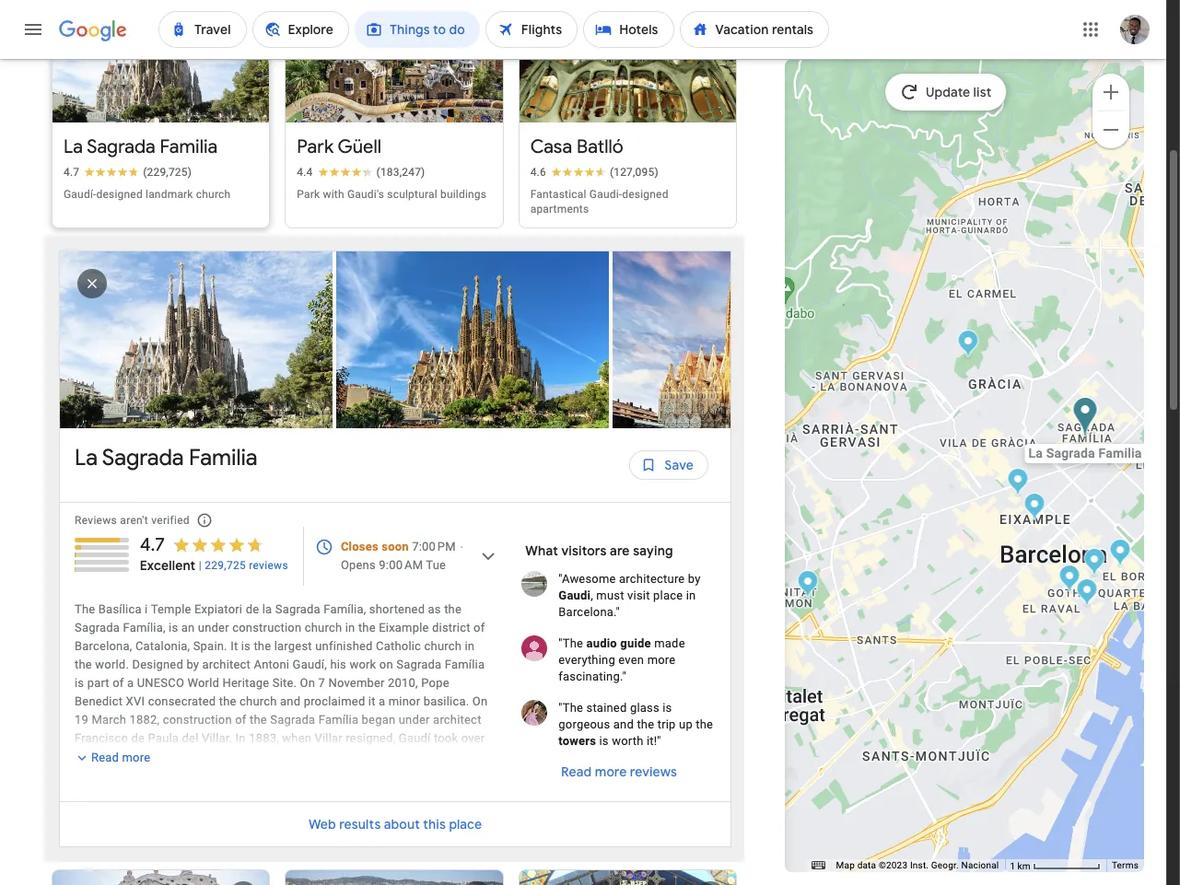 Task type: describe. For each thing, give the bounding box(es) containing it.
save mercado de la boqueria to collection image
[[688, 875, 733, 886]]

gaudí-designed landmark church
[[64, 188, 231, 201]]

landmark
[[146, 188, 193, 201]]

"awesome
[[559, 572, 616, 586]]

designed inside fantastical gaudi-designed apartments
[[622, 188, 669, 201]]

visit
[[628, 589, 650, 603]]

⋅
[[459, 540, 465, 554]]

read more link
[[75, 750, 150, 766]]

this
[[423, 817, 446, 833]]

1 the from the left
[[637, 718, 655, 732]]

keyboard shortcuts image
[[812, 862, 825, 870]]

la rambla image
[[1077, 578, 1098, 609]]

read more reviews
[[561, 764, 677, 781]]

read for read more reviews
[[561, 764, 592, 781]]

0 vertical spatial sagrada
[[87, 136, 155, 159]]

güell
[[338, 136, 382, 159]]

soon
[[382, 540, 409, 554]]

gaudi-
[[590, 188, 622, 201]]

"awesome architecture by gaudi
[[559, 572, 701, 603]]

opens
[[341, 559, 376, 572]]

about
[[384, 817, 420, 833]]

park for park güell
[[297, 136, 334, 159]]

reviews aren't verified image
[[182, 499, 227, 543]]

save la rambla barcelona to collection image
[[455, 875, 499, 886]]

1
[[1010, 861, 1016, 871]]

229,725
[[205, 559, 246, 572]]

1 vertical spatial familia
[[189, 444, 258, 472]]

made everything even more fascinating."
[[559, 637, 685, 684]]

audio
[[587, 637, 617, 651]]

web results about this place
[[309, 817, 482, 833]]

results
[[339, 817, 381, 833]]

mercado de la boqueria image
[[1059, 564, 1080, 595]]

4.4
[[297, 166, 313, 179]]

data
[[858, 861, 877, 871]]

"the for "the stained glass is gorgeous and the trip up the
[[559, 701, 583, 715]]

trip
[[658, 718, 676, 732]]

4.7 for 4.7 out of 5 stars from 229,725 reviews image
[[64, 166, 79, 179]]

|
[[199, 559, 202, 572]]

guide
[[620, 637, 651, 651]]

map data ©2023 inst. geogr. nacional
[[836, 861, 999, 871]]

fantastical gaudi-designed apartments
[[530, 188, 669, 216]]

©2023
[[879, 861, 908, 871]]

by
[[688, 572, 701, 586]]

tue
[[426, 559, 446, 572]]

,
[[591, 589, 593, 603]]

gorgeous
[[559, 718, 610, 732]]

towers
[[559, 735, 596, 748]]

architecture
[[619, 572, 685, 586]]

read more
[[91, 751, 150, 765]]

save la pedrera-casa milà to collection image
[[221, 875, 266, 886]]

terms
[[1112, 861, 1139, 871]]

1 horizontal spatial reviews
[[630, 764, 677, 781]]

4.6
[[530, 166, 546, 179]]

it!"
[[647, 735, 661, 748]]

must
[[597, 589, 624, 603]]

spotify camp nou image
[[798, 570, 819, 600]]

4.7 out of 5 stars from 229,725 reviews. excellent. element
[[140, 534, 288, 575]]

0 vertical spatial la sagrada familia
[[64, 136, 218, 159]]

park for park with gaudi's sculptural buildings
[[297, 188, 320, 201]]

4.7 out of 5 stars from 229,725 reviews image
[[64, 165, 192, 180]]

gaudi
[[559, 589, 591, 603]]

update list button
[[886, 74, 1007, 111]]

even
[[619, 653, 644, 667]]

reviews
[[75, 514, 117, 527]]

buildings
[[440, 188, 487, 201]]

verified
[[151, 514, 190, 527]]

1 vertical spatial is
[[599, 735, 609, 748]]

what visitors are saying
[[526, 543, 673, 559]]

la sagrada familia element
[[75, 443, 258, 488]]

everything
[[559, 653, 615, 667]]

cathedral of barcelona image
[[1084, 548, 1105, 578]]

"the stained glass is gorgeous and the trip up the towers is worth it!"
[[559, 701, 713, 748]]

la sagrada familia image
[[1073, 397, 1098, 438]]

1 designed from the left
[[96, 188, 143, 201]]

gaudi's
[[347, 188, 384, 201]]

7:00 pm
[[412, 540, 456, 554]]

with
[[323, 188, 344, 201]]

fantastical
[[530, 188, 587, 201]]

more for read more reviews
[[595, 764, 627, 781]]

save
[[665, 457, 694, 474]]

saying
[[633, 543, 673, 559]]



Task type: locate. For each thing, give the bounding box(es) containing it.
0 vertical spatial la
[[64, 136, 83, 159]]

, must visit place in barcelona."
[[559, 589, 696, 619]]

geogr.
[[931, 861, 959, 871]]

4.7 for 4.7 out of 5 stars from 229,725 reviews. excellent. element
[[140, 534, 165, 557]]

la
[[64, 136, 83, 159], [75, 444, 98, 472]]

1 vertical spatial la
[[75, 444, 98, 472]]

0 horizontal spatial is
[[599, 735, 609, 748]]

0 vertical spatial familia
[[160, 136, 218, 159]]

casa batlló image
[[1024, 493, 1045, 523]]

map
[[836, 861, 855, 871]]

229,725 reviews link
[[205, 559, 288, 573]]

what
[[526, 543, 558, 559]]

(183,247)
[[376, 166, 425, 179]]

designed
[[96, 188, 143, 201], [622, 188, 669, 201]]

place inside , must visit place in barcelona."
[[653, 589, 683, 603]]

sagrada up 4.7 out of 5 stars from 229,725 reviews image
[[87, 136, 155, 159]]

nacional
[[962, 861, 999, 871]]

park with gaudi's sculptural buildings
[[297, 188, 487, 201]]

is left the worth
[[599, 735, 609, 748]]

more inside made everything even more fascinating."
[[647, 653, 676, 667]]

aren't
[[120, 514, 148, 527]]

list
[[974, 84, 992, 100]]

zoom out map image
[[1100, 118, 1122, 141]]

place left in
[[653, 589, 683, 603]]

1 horizontal spatial read
[[561, 764, 592, 781]]

place right this
[[449, 817, 482, 833]]

0 vertical spatial is
[[663, 701, 672, 715]]

designed down 4.7 out of 5 stars from 229,725 reviews image
[[96, 188, 143, 201]]

sculptural
[[387, 188, 438, 201]]

1 vertical spatial park
[[297, 188, 320, 201]]

(229,725)
[[143, 166, 192, 179]]

"the up gorgeous on the bottom
[[559, 701, 583, 715]]

map region
[[736, 0, 1180, 886]]

terms link
[[1112, 861, 1139, 871]]

0 horizontal spatial reviews
[[249, 559, 288, 572]]

visitors
[[562, 543, 607, 559]]

the down the glass
[[637, 718, 655, 732]]

picasso museum image
[[1110, 539, 1131, 569]]

la pedrera-casa milà image
[[1008, 468, 1029, 498]]

4.7 inside image
[[64, 166, 79, 179]]

sagrada up "aren't"
[[102, 444, 184, 472]]

closes soon 7:00 pm ⋅ opens 9:00 am tue
[[341, 540, 465, 572]]

close detail image
[[70, 262, 114, 306]]

0 vertical spatial park
[[297, 136, 334, 159]]

park down 4.4
[[297, 188, 320, 201]]

"the for "the
[[559, 637, 583, 651]]

1 horizontal spatial the
[[696, 718, 713, 732]]

0 horizontal spatial place
[[449, 817, 482, 833]]

1 km
[[1010, 861, 1033, 871]]

1 vertical spatial "the
[[559, 701, 583, 715]]

4.7
[[64, 166, 79, 179], [140, 534, 165, 557]]

reviews
[[249, 559, 288, 572], [630, 764, 677, 781]]

excellent | 229,725 reviews
[[140, 558, 288, 574]]

sagrada
[[87, 136, 155, 159], [102, 444, 184, 472]]

park güell image
[[958, 329, 979, 360]]

read
[[91, 751, 119, 765], [561, 764, 592, 781]]

0 horizontal spatial designed
[[96, 188, 143, 201]]

glass
[[630, 701, 660, 715]]

and
[[614, 718, 634, 732]]

km
[[1018, 861, 1031, 871]]

1 vertical spatial reviews
[[630, 764, 677, 781]]

familia
[[160, 136, 218, 159], [189, 444, 258, 472]]

fascinating."
[[559, 670, 626, 684]]

1 vertical spatial 4.7
[[140, 534, 165, 557]]

sagrada inside la sagrada familia element
[[102, 444, 184, 472]]

inst.
[[910, 861, 929, 871]]

main menu image
[[22, 18, 44, 41]]

1 horizontal spatial more
[[595, 764, 627, 781]]

park güell
[[297, 136, 382, 159]]

church
[[196, 188, 231, 201]]

0 horizontal spatial the
[[637, 718, 655, 732]]

casa batlló
[[530, 136, 624, 159]]

"the
[[559, 637, 583, 651], [559, 701, 583, 715]]

more for read more
[[122, 751, 150, 765]]

0 vertical spatial place
[[653, 589, 683, 603]]

update
[[926, 84, 971, 100]]

list
[[60, 245, 889, 447]]

batlló
[[577, 136, 624, 159]]

2 park from the top
[[297, 188, 320, 201]]

made
[[654, 637, 685, 651]]

1 horizontal spatial is
[[663, 701, 672, 715]]

gaudí-
[[64, 188, 96, 201]]

read for read more
[[91, 751, 119, 765]]

9:00 am
[[379, 559, 423, 572]]

are
[[610, 543, 630, 559]]

1 km button
[[1005, 860, 1107, 873]]

la sagrada familia
[[64, 136, 218, 159], [75, 444, 258, 472]]

1 horizontal spatial 4.7
[[140, 534, 165, 557]]

update list
[[926, 84, 992, 100]]

4.4 out of 5 stars from 183,247 reviews image
[[297, 165, 425, 180]]

1 park from the top
[[297, 136, 334, 159]]

excellent
[[140, 558, 196, 574]]

worth
[[612, 735, 644, 748]]

0 vertical spatial "the
[[559, 637, 583, 651]]

1 horizontal spatial place
[[653, 589, 683, 603]]

apartments
[[530, 203, 589, 216]]

reviews inside excellent | 229,725 reviews
[[249, 559, 288, 572]]

4.7 up gaudí-
[[64, 166, 79, 179]]

more
[[647, 653, 676, 667], [122, 751, 150, 765], [595, 764, 627, 781]]

1 vertical spatial la sagrada familia
[[75, 444, 258, 472]]

"the inside the "the stained glass is gorgeous and the trip up the towers is worth it!"
[[559, 701, 583, 715]]

2 horizontal spatial more
[[647, 653, 676, 667]]

is up trip
[[663, 701, 672, 715]]

2 designed from the left
[[622, 188, 669, 201]]

1 vertical spatial place
[[449, 817, 482, 833]]

park up 4.4
[[297, 136, 334, 159]]

1 "the from the top
[[559, 637, 583, 651]]

reviews down it!"
[[630, 764, 677, 781]]

zoom in map image
[[1100, 81, 1122, 103]]

stained
[[587, 701, 627, 715]]

4.7 up excellent
[[140, 534, 165, 557]]

0 horizontal spatial read
[[91, 751, 119, 765]]

familia up reviews aren't verified "image"
[[189, 444, 258, 472]]

"the up everything
[[559, 637, 583, 651]]

designed down the (127,095) at the right
[[622, 188, 669, 201]]

0 vertical spatial reviews
[[249, 559, 288, 572]]

4.6 out of 5 stars from 127,095 reviews image
[[530, 165, 659, 180]]

the
[[637, 718, 655, 732], [696, 718, 713, 732]]

0 vertical spatial 4.7
[[64, 166, 79, 179]]

reviews right 229,725
[[249, 559, 288, 572]]

0 horizontal spatial more
[[122, 751, 150, 765]]

la sagrada familia up verified
[[75, 444, 258, 472]]

2 "the from the top
[[559, 701, 583, 715]]

0 horizontal spatial 4.7
[[64, 166, 79, 179]]

la up gaudí-
[[64, 136, 83, 159]]

2 the from the left
[[696, 718, 713, 732]]

the right up at the right bottom of page
[[696, 718, 713, 732]]

1 horizontal spatial designed
[[622, 188, 669, 201]]

is
[[663, 701, 672, 715], [599, 735, 609, 748]]

closes
[[341, 540, 379, 554]]

"the audio guide
[[559, 637, 651, 651]]

casa
[[530, 136, 572, 159]]

1 vertical spatial sagrada
[[102, 444, 184, 472]]

la up reviews
[[75, 444, 98, 472]]

up
[[679, 718, 693, 732]]

list item
[[60, 245, 336, 435], [336, 252, 613, 429], [613, 252, 889, 429]]

in
[[686, 589, 696, 603]]

barcelona."
[[559, 606, 620, 619]]

familia up (229,725)
[[160, 136, 218, 159]]

la sagrada familia up 4.7 out of 5 stars from 229,725 reviews image
[[64, 136, 218, 159]]

(127,095)
[[610, 166, 659, 179]]

place
[[653, 589, 683, 603], [449, 817, 482, 833]]

save button
[[630, 443, 709, 488]]

reviews aren't verified
[[75, 514, 190, 527]]

web
[[309, 817, 336, 833]]



Task type: vqa. For each thing, say whether or not it's contained in the screenshot.


